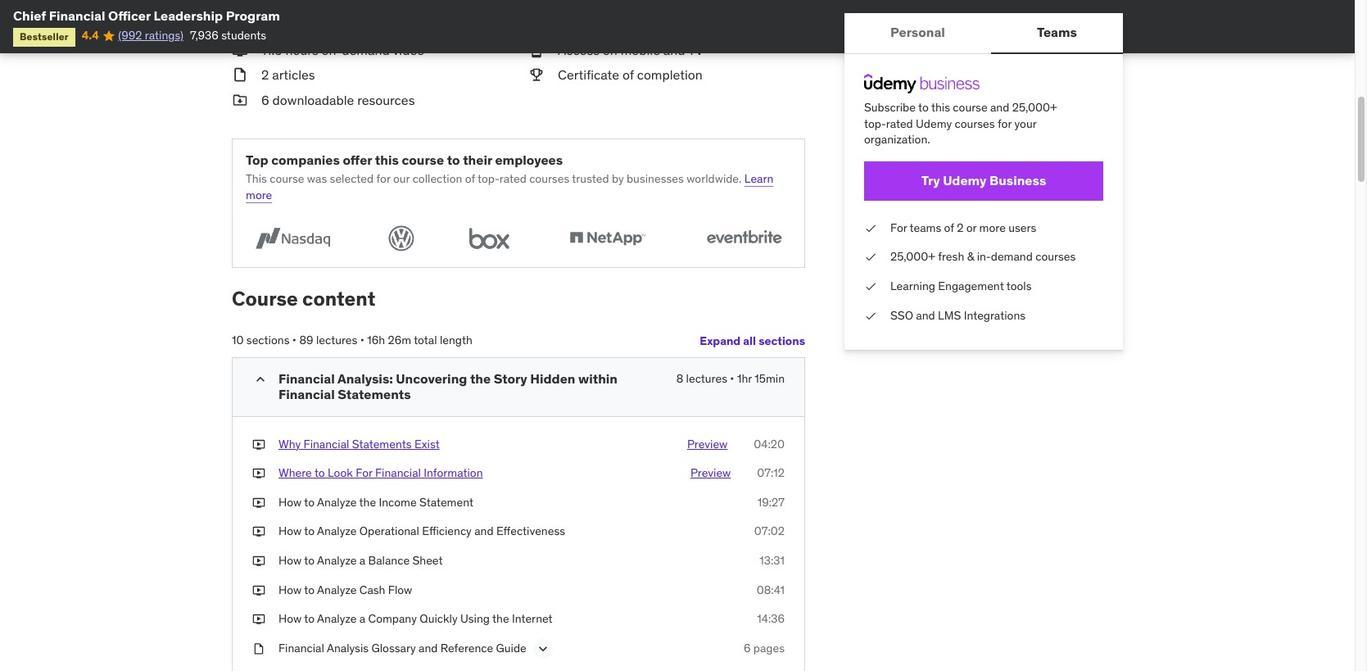 Task type: vqa. For each thing, say whether or not it's contained in the screenshot.
'SSO' at the right of the page
yes



Task type: describe. For each thing, give the bounding box(es) containing it.
and down the quickly
[[419, 641, 438, 655]]

efficiency
[[422, 524, 472, 539]]

tv
[[688, 42, 704, 58]]

1 horizontal spatial more
[[980, 220, 1006, 235]]

was
[[307, 171, 327, 186]]

financial analysis glossary and reference guide
[[279, 641, 527, 655]]

operational
[[360, 524, 419, 539]]

6 for 6 pages
[[744, 641, 751, 655]]

total
[[414, 333, 437, 348]]

08:41
[[757, 582, 785, 597]]

11.5 hours on-demand video
[[261, 42, 425, 58]]

for inside subscribe to this course and 25,000+ top‑rated udemy courses for your organization.
[[998, 116, 1012, 131]]

how for how to analyze a company quickly using the internet
[[279, 611, 302, 626]]

course inside subscribe to this course and 25,000+ top‑rated udemy courses for your organization.
[[953, 100, 988, 115]]

a for balance
[[360, 553, 366, 568]]

1 vertical spatial for
[[377, 171, 391, 186]]

top companies offer this course to their employees
[[246, 152, 563, 168]]

learning
[[891, 279, 936, 293]]

for inside 'where to look for financial information' button
[[356, 466, 373, 480]]

hours
[[286, 42, 319, 58]]

more inside learn more
[[246, 188, 272, 202]]

10
[[232, 333, 244, 348]]

2 articles
[[261, 67, 315, 83]]

in-
[[977, 249, 991, 264]]

company
[[368, 611, 417, 626]]

quickly
[[420, 611, 458, 626]]

course up hours
[[275, 6, 339, 31]]

expand
[[700, 333, 741, 348]]

analysis
[[327, 641, 369, 655]]

10 sections • 89 lectures • 16h 26m total length
[[232, 333, 473, 348]]

subscribe
[[865, 100, 916, 115]]

(992 ratings)
[[118, 28, 184, 43]]

glossary
[[372, 641, 416, 655]]

personal
[[891, 24, 946, 40]]

13:31
[[760, 553, 785, 568]]

within
[[579, 371, 618, 387]]

course down companies
[[270, 171, 304, 186]]

1 vertical spatial courses
[[529, 171, 570, 186]]

show lecture description image
[[535, 641, 551, 657]]

income
[[379, 495, 417, 510]]

our
[[393, 171, 410, 186]]

and right the sso at the top of page
[[916, 308, 936, 323]]

course content
[[232, 286, 376, 312]]

how for how to analyze the income statement
[[279, 495, 302, 510]]

on
[[603, 42, 618, 58]]

25,000+ inside subscribe to this course and 25,000+ top‑rated udemy courses for your organization.
[[1013, 100, 1058, 115]]

(992
[[118, 28, 142, 43]]

how for how to analyze operational efficiency and effectiveness
[[279, 524, 302, 539]]

sections inside dropdown button
[[759, 333, 806, 348]]

tab list containing personal
[[845, 13, 1123, 54]]

nasdaq image
[[246, 223, 340, 254]]

04:20
[[754, 436, 785, 451]]

this inside subscribe to this course and 25,000+ top‑rated udemy courses for your organization.
[[932, 100, 951, 115]]

how to analyze a company quickly using the internet
[[279, 611, 553, 626]]

try udemy business link
[[865, 161, 1104, 201]]

small image for 2 articles
[[232, 66, 248, 84]]

1 horizontal spatial 2
[[957, 220, 964, 235]]

top‑rated
[[865, 116, 913, 131]]

expand all sections
[[700, 333, 806, 348]]

2 horizontal spatial the
[[493, 611, 509, 626]]

how to analyze operational efficiency and effectiveness
[[279, 524, 565, 539]]

4.4
[[82, 28, 99, 43]]

1 horizontal spatial for
[[891, 220, 908, 235]]

tools
[[1007, 279, 1032, 293]]

where to look for financial information
[[279, 466, 483, 480]]

financial analysis: uncovering the story hidden within financial statements
[[279, 371, 618, 403]]

to for where to look for financial information
[[315, 466, 325, 480]]

1 horizontal spatial •
[[360, 333, 365, 348]]

resources
[[357, 91, 415, 108]]

users
[[1009, 220, 1037, 235]]

statements inside the why financial statements exist "button"
[[352, 436, 412, 451]]

guide
[[496, 641, 527, 655]]

offer
[[343, 152, 372, 168]]

how to analyze a balance sheet
[[279, 553, 443, 568]]

0 horizontal spatial lectures
[[316, 333, 358, 348]]

engagement
[[939, 279, 1004, 293]]

the for uncovering
[[470, 371, 491, 387]]

pages
[[754, 641, 785, 655]]

to for how to analyze operational efficiency and effectiveness
[[304, 524, 315, 539]]

for teams of 2 or more users
[[891, 220, 1037, 235]]

students
[[221, 28, 266, 43]]

personal button
[[845, 13, 991, 52]]

where to look for financial information button
[[279, 466, 483, 482]]

using
[[461, 611, 490, 626]]

financial inside button
[[375, 466, 421, 480]]

statement
[[420, 495, 474, 510]]

the for analyze
[[359, 495, 376, 510]]

businesses
[[627, 171, 684, 186]]

all
[[744, 333, 756, 348]]

ratings)
[[145, 28, 184, 43]]

integrations
[[964, 308, 1026, 323]]

where
[[279, 466, 312, 480]]

learn more link
[[246, 171, 774, 202]]

financial up why at the left bottom
[[279, 386, 335, 403]]

to for how to analyze the income statement
[[304, 495, 315, 510]]

to for subscribe to this course and 25,000+ top‑rated udemy courses for your organization.
[[919, 100, 929, 115]]

downloadable
[[273, 91, 354, 108]]

to for how to analyze a balance sheet
[[304, 553, 315, 568]]

07:12
[[757, 466, 785, 480]]

hidden
[[530, 371, 576, 387]]

video
[[393, 42, 425, 58]]

this course was selected for our collection of top-rated courses trusted by businesses worldwide.
[[246, 171, 742, 186]]

eventbrite image
[[697, 223, 792, 254]]

and left tv
[[664, 42, 686, 58]]

why financial statements exist
[[279, 436, 440, 451]]

volkswagen image
[[383, 223, 419, 254]]

content
[[302, 286, 376, 312]]

analysis:
[[338, 371, 393, 387]]

financial inside "button"
[[304, 436, 349, 451]]

udemy inside try udemy business link
[[943, 172, 987, 189]]

to left their on the top left of the page
[[447, 152, 460, 168]]

internet
[[512, 611, 553, 626]]

udemy inside subscribe to this course and 25,000+ top‑rated udemy courses for your organization.
[[916, 116, 952, 131]]

flow
[[388, 582, 412, 597]]

financial down 89
[[279, 371, 335, 387]]

certificate of completion
[[558, 67, 703, 83]]

this for this course was selected for our collection of top-rated courses trusted by businesses worldwide.
[[246, 171, 267, 186]]

0 horizontal spatial demand
[[342, 42, 390, 58]]



Task type: locate. For each thing, give the bounding box(es) containing it.
&
[[967, 249, 975, 264]]

0 horizontal spatial of
[[465, 171, 475, 186]]

includes:
[[343, 6, 429, 31]]

their
[[463, 152, 492, 168]]

the left income
[[359, 495, 376, 510]]

0 horizontal spatial 25,000+
[[891, 249, 936, 264]]

to for how to analyze a company quickly using the internet
[[304, 611, 315, 626]]

companies
[[271, 152, 340, 168]]

0 horizontal spatial more
[[246, 188, 272, 202]]

courses inside subscribe to this course and 25,000+ top‑rated udemy courses for your organization.
[[955, 116, 995, 131]]

0 horizontal spatial 6
[[261, 91, 269, 108]]

courses
[[955, 116, 995, 131], [529, 171, 570, 186], [1036, 249, 1076, 264]]

your
[[1015, 116, 1037, 131]]

• left 1hr
[[730, 371, 735, 386]]

2 vertical spatial courses
[[1036, 249, 1076, 264]]

0 horizontal spatial small image
[[232, 66, 248, 84]]

small image left access
[[529, 41, 545, 59]]

small image for certificate
[[529, 66, 545, 84]]

0 vertical spatial this
[[232, 6, 271, 31]]

box image
[[462, 223, 517, 254]]

4 how from the top
[[279, 582, 302, 597]]

0 vertical spatial for
[[998, 116, 1012, 131]]

0 horizontal spatial the
[[359, 495, 376, 510]]

0 vertical spatial more
[[246, 188, 272, 202]]

1 how from the top
[[279, 495, 302, 510]]

more right or
[[980, 220, 1006, 235]]

a left balance
[[360, 553, 366, 568]]

1 sections from the left
[[247, 333, 290, 348]]

expand all sections button
[[700, 325, 806, 357]]

analyze up how to analyze a balance sheet
[[317, 524, 357, 539]]

1 vertical spatial this
[[246, 171, 267, 186]]

0 vertical spatial lectures
[[316, 333, 358, 348]]

15min
[[755, 371, 785, 386]]

the inside financial analysis: uncovering the story hidden within financial statements
[[470, 371, 491, 387]]

to up how to analyze cash flow
[[304, 553, 315, 568]]

7,936 students
[[190, 28, 266, 43]]

2 horizontal spatial small image
[[529, 41, 545, 59]]

bestseller
[[20, 31, 69, 43]]

small image
[[529, 41, 545, 59], [232, 66, 248, 84], [252, 371, 269, 388]]

to left look
[[315, 466, 325, 480]]

udemy
[[916, 116, 952, 131], [943, 172, 987, 189]]

0 vertical spatial small image
[[529, 41, 545, 59]]

and right efficiency
[[475, 524, 494, 539]]

learning engagement tools
[[891, 279, 1032, 293]]

sections right 10 on the left of the page
[[247, 333, 290, 348]]

courses left the your
[[955, 116, 995, 131]]

analyze up how to analyze cash flow
[[317, 553, 357, 568]]

why
[[279, 436, 301, 451]]

of down access on mobile and tv
[[623, 67, 634, 83]]

xsmall image
[[865, 249, 878, 265], [865, 308, 878, 324], [252, 436, 266, 452], [252, 466, 266, 482], [252, 495, 266, 511], [252, 524, 266, 540], [252, 582, 266, 598], [252, 611, 266, 627]]

89
[[299, 333, 313, 348]]

2 horizontal spatial courses
[[1036, 249, 1076, 264]]

of left or
[[945, 220, 955, 235]]

for left our
[[377, 171, 391, 186]]

0 horizontal spatial sections
[[247, 333, 290, 348]]

small image up "top"
[[232, 91, 248, 109]]

1 analyze from the top
[[317, 495, 357, 510]]

small image down students
[[232, 66, 248, 84]]

2 vertical spatial of
[[945, 220, 955, 235]]

or
[[967, 220, 977, 235]]

access
[[558, 42, 600, 58]]

1 vertical spatial small image
[[529, 66, 545, 84]]

this
[[232, 6, 271, 31], [246, 171, 267, 186]]

organization.
[[865, 132, 931, 147]]

statements up where to look for financial information
[[352, 436, 412, 451]]

analyze for efficiency
[[317, 524, 357, 539]]

0 vertical spatial the
[[470, 371, 491, 387]]

to down udemy business image
[[919, 100, 929, 115]]

top-
[[478, 171, 500, 186]]

2 horizontal spatial •
[[730, 371, 735, 386]]

4 analyze from the top
[[317, 582, 357, 597]]

analyze down how to analyze cash flow
[[317, 611, 357, 626]]

1 vertical spatial preview
[[691, 466, 731, 480]]

0 vertical spatial udemy
[[916, 116, 952, 131]]

0 vertical spatial demand
[[342, 42, 390, 58]]

25,000+ up the your
[[1013, 100, 1058, 115]]

uncovering
[[396, 371, 467, 387]]

this down udemy business image
[[932, 100, 951, 115]]

analyze for flow
[[317, 582, 357, 597]]

for left the your
[[998, 116, 1012, 131]]

for left teams
[[891, 220, 908, 235]]

0 vertical spatial of
[[623, 67, 634, 83]]

6 downloadable resources
[[261, 91, 415, 108]]

small image for 6
[[232, 91, 248, 109]]

small image down course
[[252, 371, 269, 388]]

1 vertical spatial more
[[980, 220, 1006, 235]]

more down "top"
[[246, 188, 272, 202]]

program
[[226, 7, 280, 24]]

selected
[[330, 171, 374, 186]]

sheet
[[413, 553, 443, 568]]

2 how from the top
[[279, 524, 302, 539]]

1 horizontal spatial small image
[[252, 371, 269, 388]]

financial left analysis
[[279, 641, 324, 655]]

2 left or
[[957, 220, 964, 235]]

to up how to analyze a balance sheet
[[304, 524, 315, 539]]

2 analyze from the top
[[317, 524, 357, 539]]

1 vertical spatial for
[[356, 466, 373, 480]]

0 horizontal spatial for
[[356, 466, 373, 480]]

1hr
[[737, 371, 752, 386]]

chief
[[13, 7, 46, 24]]

0 vertical spatial preview
[[687, 436, 728, 451]]

1 vertical spatial lectures
[[686, 371, 728, 386]]

0 vertical spatial 25,000+
[[1013, 100, 1058, 115]]

demand
[[342, 42, 390, 58], [991, 249, 1033, 264]]

lectures right 89
[[316, 333, 358, 348]]

information
[[424, 466, 483, 480]]

udemy business image
[[865, 74, 980, 93]]

analyze down look
[[317, 495, 357, 510]]

to
[[919, 100, 929, 115], [447, 152, 460, 168], [315, 466, 325, 480], [304, 495, 315, 510], [304, 524, 315, 539], [304, 553, 315, 568], [304, 582, 315, 597], [304, 611, 315, 626]]

1 vertical spatial udemy
[[943, 172, 987, 189]]

1 horizontal spatial courses
[[955, 116, 995, 131]]

0 vertical spatial a
[[360, 553, 366, 568]]

sections right all
[[759, 333, 806, 348]]

how for how to analyze a balance sheet
[[279, 553, 302, 568]]

udemy up the organization.
[[916, 116, 952, 131]]

rated
[[500, 171, 527, 186]]

worldwide.
[[687, 171, 742, 186]]

0 vertical spatial courses
[[955, 116, 995, 131]]

officer
[[108, 7, 151, 24]]

how to analyze the income statement
[[279, 495, 474, 510]]

subscribe to this course and 25,000+ top‑rated udemy courses for your organization.
[[865, 100, 1058, 147]]

0 horizontal spatial courses
[[529, 171, 570, 186]]

teams
[[1037, 24, 1078, 40]]

2 horizontal spatial of
[[945, 220, 955, 235]]

this course includes:
[[232, 6, 429, 31]]

1 horizontal spatial of
[[623, 67, 634, 83]]

demand down includes:
[[342, 42, 390, 58]]

1 horizontal spatial 25,000+
[[1013, 100, 1058, 115]]

to for how to analyze cash flow
[[304, 582, 315, 597]]

1 vertical spatial 2
[[957, 220, 964, 235]]

1 horizontal spatial demand
[[991, 249, 1033, 264]]

• left 89
[[292, 333, 297, 348]]

this for this course includes:
[[232, 6, 271, 31]]

0 vertical spatial statements
[[338, 386, 411, 403]]

teams button
[[991, 13, 1123, 52]]

financial up income
[[375, 466, 421, 480]]

of left top-
[[465, 171, 475, 186]]

to inside button
[[315, 466, 325, 480]]

to inside subscribe to this course and 25,000+ top‑rated udemy courses for your organization.
[[919, 100, 929, 115]]

and up try udemy business
[[991, 100, 1010, 115]]

small image for access on mobile and tv
[[529, 41, 545, 59]]

0 vertical spatial for
[[891, 220, 908, 235]]

balance
[[368, 553, 410, 568]]

analyze for income
[[317, 495, 357, 510]]

• left '16h 26m' on the left of the page
[[360, 333, 365, 348]]

0 vertical spatial small image
[[232, 41, 248, 59]]

on-
[[322, 42, 342, 58]]

statements inside financial analysis: uncovering the story hidden within financial statements
[[338, 386, 411, 403]]

small image left 11.5
[[232, 41, 248, 59]]

length
[[440, 333, 473, 348]]

xsmall image
[[865, 220, 878, 236], [865, 279, 878, 295], [252, 553, 266, 569], [252, 641, 266, 657]]

this up our
[[375, 152, 399, 168]]

how for how to analyze cash flow
[[279, 582, 302, 597]]

more
[[246, 188, 272, 202], [980, 220, 1006, 235]]

and inside subscribe to this course and 25,000+ top‑rated udemy courses for your organization.
[[991, 100, 1010, 115]]

• for 10
[[292, 333, 297, 348]]

07:02
[[755, 524, 785, 539]]

a for company
[[360, 611, 366, 626]]

certificate
[[558, 67, 620, 83]]

netapp image
[[560, 223, 654, 254]]

8 lectures • 1hr 15min
[[677, 371, 785, 386]]

0 horizontal spatial •
[[292, 333, 297, 348]]

25,000+ fresh & in-demand courses
[[891, 249, 1076, 264]]

lms
[[938, 308, 962, 323]]

6 for 6 downloadable resources
[[261, 91, 269, 108]]

to down how to analyze a balance sheet
[[304, 582, 315, 597]]

0 horizontal spatial for
[[377, 171, 391, 186]]

courses down users
[[1036, 249, 1076, 264]]

0 vertical spatial 2
[[261, 67, 269, 83]]

statements up why financial statements exist
[[338, 386, 411, 403]]

small image left certificate
[[529, 66, 545, 84]]

1 horizontal spatial for
[[998, 116, 1012, 131]]

financial up look
[[304, 436, 349, 451]]

2 sections from the left
[[759, 333, 806, 348]]

2 down 11.5
[[261, 67, 269, 83]]

of
[[623, 67, 634, 83], [465, 171, 475, 186], [945, 220, 955, 235]]

this down "top"
[[246, 171, 267, 186]]

1 horizontal spatial 6
[[744, 641, 751, 655]]

1 vertical spatial 6
[[744, 641, 751, 655]]

5 how from the top
[[279, 611, 302, 626]]

course down udemy business image
[[953, 100, 988, 115]]

1 vertical spatial the
[[359, 495, 376, 510]]

1 horizontal spatial the
[[470, 371, 491, 387]]

access on mobile and tv
[[558, 42, 704, 58]]

tab list
[[845, 13, 1123, 54]]

effectiveness
[[497, 524, 565, 539]]

5 analyze from the top
[[317, 611, 357, 626]]

1 vertical spatial demand
[[991, 249, 1033, 264]]

6 down 2 articles
[[261, 91, 269, 108]]

top
[[246, 152, 268, 168]]

small image
[[232, 41, 248, 59], [529, 66, 545, 84], [232, 91, 248, 109]]

try
[[922, 172, 940, 189]]

demand up tools
[[991, 249, 1033, 264]]

udemy right try
[[943, 172, 987, 189]]

financial up 4.4
[[49, 7, 105, 24]]

2 vertical spatial the
[[493, 611, 509, 626]]

articles
[[272, 67, 315, 83]]

1 vertical spatial statements
[[352, 436, 412, 451]]

preview left 04:20
[[687, 436, 728, 451]]

learn
[[745, 171, 774, 186]]

fresh
[[938, 249, 965, 264]]

exist
[[415, 436, 440, 451]]

how to analyze cash flow
[[279, 582, 412, 597]]

1 vertical spatial this
[[375, 152, 399, 168]]

2 a from the top
[[360, 611, 366, 626]]

to down how to analyze cash flow
[[304, 611, 315, 626]]

1 vertical spatial 25,000+
[[891, 249, 936, 264]]

for
[[891, 220, 908, 235], [356, 466, 373, 480]]

3 how from the top
[[279, 553, 302, 568]]

this up 11.5
[[232, 6, 271, 31]]

analyze for balance
[[317, 553, 357, 568]]

employees
[[495, 152, 563, 168]]

lectures right 8
[[686, 371, 728, 386]]

1 horizontal spatial this
[[932, 100, 951, 115]]

preview left 07:12
[[691, 466, 731, 480]]

2 vertical spatial small image
[[232, 91, 248, 109]]

learn more
[[246, 171, 774, 202]]

for right look
[[356, 466, 373, 480]]

the left 'story'
[[470, 371, 491, 387]]

25,000+ up learning
[[891, 249, 936, 264]]

collection
[[413, 171, 462, 186]]

to down the where at the left bottom
[[304, 495, 315, 510]]

1 vertical spatial a
[[360, 611, 366, 626]]

2 vertical spatial small image
[[252, 371, 269, 388]]

analyze left cash at the bottom left
[[317, 582, 357, 597]]

3 analyze from the top
[[317, 553, 357, 568]]

chief financial officer leadership program
[[13, 7, 280, 24]]

course up the collection
[[402, 152, 444, 168]]

this
[[932, 100, 951, 115], [375, 152, 399, 168]]

a left company
[[360, 611, 366, 626]]

0 vertical spatial 6
[[261, 91, 269, 108]]

small image for 11.5
[[232, 41, 248, 59]]

the right using
[[493, 611, 509, 626]]

why financial statements exist button
[[279, 436, 440, 452]]

1 vertical spatial of
[[465, 171, 475, 186]]

0 vertical spatial this
[[932, 100, 951, 115]]

1 a from the top
[[360, 553, 366, 568]]

teams
[[910, 220, 942, 235]]

7,936
[[190, 28, 219, 43]]

preview for 07:12
[[691, 466, 731, 480]]

courses down employees
[[529, 171, 570, 186]]

1 horizontal spatial lectures
[[686, 371, 728, 386]]

1 horizontal spatial sections
[[759, 333, 806, 348]]

• for 8
[[730, 371, 735, 386]]

course
[[275, 6, 339, 31], [953, 100, 988, 115], [402, 152, 444, 168], [270, 171, 304, 186]]

0 horizontal spatial this
[[375, 152, 399, 168]]

6 left pages
[[744, 641, 751, 655]]

analyze for company
[[317, 611, 357, 626]]

0 horizontal spatial 2
[[261, 67, 269, 83]]

course
[[232, 286, 298, 312]]

preview for 04:20
[[687, 436, 728, 451]]

1 vertical spatial small image
[[232, 66, 248, 84]]

and
[[664, 42, 686, 58], [991, 100, 1010, 115], [916, 308, 936, 323], [475, 524, 494, 539], [419, 641, 438, 655]]



